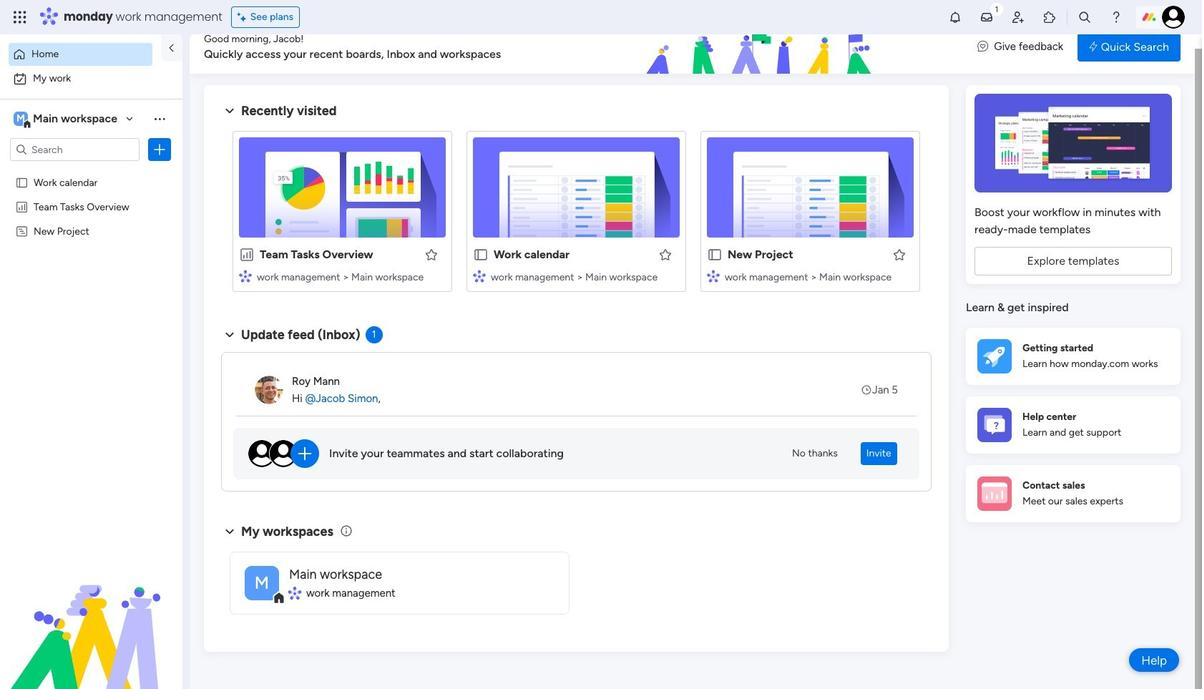 Task type: locate. For each thing, give the bounding box(es) containing it.
public dashboard image
[[15, 200, 29, 213], [239, 247, 255, 263]]

0 horizontal spatial add to favorites image
[[658, 247, 673, 262]]

0 vertical spatial lottie animation image
[[561, 20, 963, 74]]

0 vertical spatial public board image
[[15, 175, 29, 189]]

0 horizontal spatial lottie animation element
[[0, 544, 182, 689]]

0 horizontal spatial public dashboard image
[[15, 200, 29, 213]]

0 horizontal spatial lottie animation image
[[0, 544, 182, 689]]

search everything image
[[1078, 10, 1092, 24]]

2 vertical spatial option
[[0, 169, 182, 172]]

notifications image
[[948, 10, 962, 24]]

public board image
[[15, 175, 29, 189], [707, 247, 723, 263]]

select product image
[[13, 10, 27, 24]]

1 vertical spatial public board image
[[707, 247, 723, 263]]

workspace options image
[[152, 111, 167, 126]]

1 vertical spatial lottie animation image
[[0, 544, 182, 689]]

contact sales element
[[966, 465, 1181, 522]]

1 vertical spatial public dashboard image
[[239, 247, 255, 263]]

option
[[9, 43, 152, 66], [9, 67, 174, 90], [0, 169, 182, 172]]

roy mann image
[[255, 376, 283, 404]]

0 vertical spatial option
[[9, 43, 152, 66]]

public board image inside the quick search results list box
[[707, 247, 723, 263]]

list box
[[0, 167, 182, 436]]

lottie animation image
[[561, 20, 963, 74], [0, 544, 182, 689]]

1 horizontal spatial public board image
[[707, 247, 723, 263]]

update feed image
[[979, 10, 994, 24]]

1 horizontal spatial lottie animation element
[[561, 20, 963, 74]]

getting started element
[[966, 327, 1181, 385]]

1 element
[[365, 326, 383, 343]]

0 vertical spatial lottie animation element
[[561, 20, 963, 74]]

1 horizontal spatial add to favorites image
[[892, 247, 907, 262]]

1 add to favorites image from the left
[[658, 247, 673, 262]]

1 image
[[990, 1, 1003, 17]]

2 add to favorites image from the left
[[892, 247, 907, 262]]

monday marketplace image
[[1042, 10, 1057, 24]]

0 vertical spatial public dashboard image
[[15, 200, 29, 213]]

add to favorites image
[[658, 247, 673, 262], [892, 247, 907, 262]]

1 horizontal spatial lottie animation image
[[561, 20, 963, 74]]

help image
[[1109, 10, 1123, 24]]

0 horizontal spatial public board image
[[15, 175, 29, 189]]

lottie animation element
[[561, 20, 963, 74], [0, 544, 182, 689]]



Task type: vqa. For each thing, say whether or not it's contained in the screenshot.
third v2 overdue deadline image from the bottom of the page
no



Task type: describe. For each thing, give the bounding box(es) containing it.
workspace image
[[14, 111, 28, 127]]

jacob simon image
[[1162, 6, 1185, 29]]

see plans image
[[237, 9, 250, 25]]

templates image image
[[979, 94, 1168, 192]]

quick search results list box
[[221, 119, 932, 309]]

1 horizontal spatial public dashboard image
[[239, 247, 255, 263]]

options image
[[152, 142, 167, 157]]

v2 user feedback image
[[978, 39, 988, 55]]

Search in workspace field
[[30, 141, 119, 158]]

invite members image
[[1011, 10, 1025, 24]]

help center element
[[966, 396, 1181, 453]]

public board image
[[473, 247, 489, 263]]

1 vertical spatial lottie animation element
[[0, 544, 182, 689]]

add to favorites image
[[424, 247, 439, 262]]

close update feed (inbox) image
[[221, 326, 238, 343]]

lottie animation image for the bottommost lottie animation element
[[0, 544, 182, 689]]

workspace image
[[245, 566, 279, 600]]

lottie animation image for the topmost lottie animation element
[[561, 20, 963, 74]]

close recently visited image
[[221, 102, 238, 119]]

close my workspaces image
[[221, 523, 238, 540]]

v2 bolt switch image
[[1089, 39, 1097, 55]]

1 vertical spatial option
[[9, 67, 174, 90]]

workspace selection element
[[14, 110, 119, 129]]



